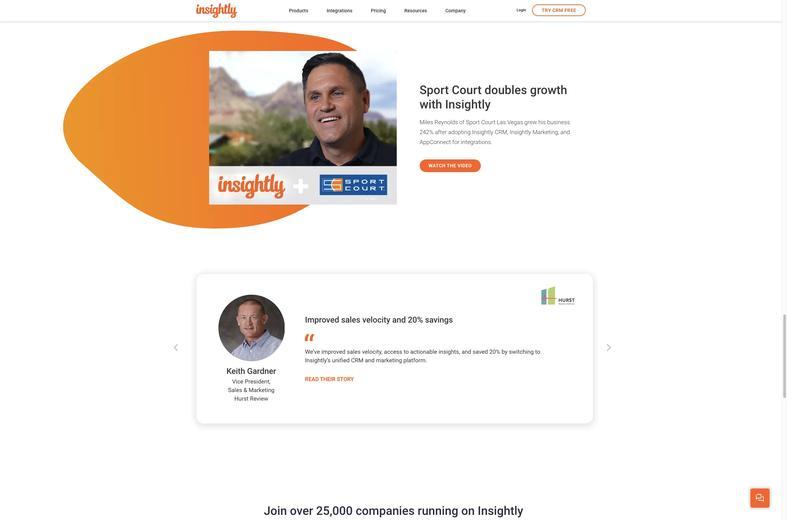 Task type: vqa. For each thing, say whether or not it's contained in the screenshot.
to to the right
yes



Task type: locate. For each thing, give the bounding box(es) containing it.
integrations
[[327, 8, 353, 13]]

1 horizontal spatial to
[[536, 348, 541, 355]]

1 horizontal spatial sport
[[466, 119, 480, 126]]

crm inside we've improved sales velocity, access to actionable insights, and saved 20% by switching to insightly's unified crm and marketing platform.
[[351, 357, 364, 364]]

1 vertical spatial sport
[[466, 119, 480, 126]]

1 vertical spatial court
[[482, 119, 496, 126]]

join over 25,000 companies running on insightly
[[264, 504, 524, 518]]

0 horizontal spatial 20%
[[408, 315, 424, 325]]

insights,
[[439, 348, 461, 355]]

company
[[446, 8, 466, 13]]

court inside sport court doubles growth with insightly
[[452, 83, 482, 97]]

and right velocity
[[393, 315, 406, 325]]

0 horizontal spatial crm
[[351, 357, 364, 364]]

sport
[[420, 83, 449, 97], [466, 119, 480, 126]]

we've improved sales velocity, access to actionable insights, and saved 20% by switching to insightly's unified crm and marketing platform.
[[305, 348, 541, 364]]

adopting
[[449, 129, 471, 136]]

20% left savings
[[408, 315, 424, 325]]

velocity
[[363, 315, 391, 325]]

1 vertical spatial crm
[[351, 357, 364, 364]]

insightly right on
[[478, 504, 524, 518]]

crm
[[553, 8, 564, 13], [351, 357, 364, 364]]

login
[[517, 8, 527, 12]]

insightly logo image
[[196, 3, 237, 18]]

0 horizontal spatial sport
[[420, 83, 449, 97]]

insightly down vegas
[[510, 129, 532, 136]]

20%
[[408, 315, 424, 325], [490, 348, 501, 355]]

try crm free
[[542, 8, 577, 13]]

read their story
[[305, 376, 354, 383]]

to right switching
[[536, 348, 541, 355]]

1 horizontal spatial 20%
[[490, 348, 501, 355]]

25,000
[[316, 504, 353, 518]]

crm right the unified
[[351, 357, 364, 364]]

login link
[[517, 8, 527, 14]]

insightly inside sport court doubles growth with insightly
[[446, 98, 491, 112]]

improved
[[322, 348, 346, 355]]

insightly logo link
[[196, 3, 278, 18]]

hurst
[[235, 395, 249, 402]]

crm right try
[[553, 8, 564, 13]]

1 vertical spatial sales
[[347, 348, 361, 355]]

watch the video
[[429, 163, 472, 169]]

las
[[497, 119, 506, 126]]

insightly up of
[[446, 98, 491, 112]]

saved
[[473, 348, 488, 355]]

0 vertical spatial 20%
[[408, 315, 424, 325]]

2 to from the left
[[536, 348, 541, 355]]

miles
[[420, 119, 434, 126]]

read
[[305, 376, 319, 383]]

pricing
[[371, 8, 386, 13]]

court left las
[[482, 119, 496, 126]]

1 horizontal spatial crm
[[553, 8, 564, 13]]

website thumbnail sportcourt smiling image
[[209, 51, 397, 205]]

marketing
[[249, 387, 275, 393]]

insightly up integrations.
[[473, 129, 494, 136]]

miles reynolds of sport court las vegas grew his business 242% after adopting insightly crm, insightly marketing, and appconnect for integrations.
[[420, 119, 571, 146]]

court
[[452, 83, 482, 97], [482, 119, 496, 126]]

insightly's
[[305, 357, 331, 364]]

insightly
[[446, 98, 491, 112], [473, 129, 494, 136], [510, 129, 532, 136], [478, 504, 524, 518]]

president,
[[245, 378, 271, 385]]

pricing link
[[371, 6, 386, 16]]

sport up with on the right top
[[420, 83, 449, 97]]

20% left by
[[490, 348, 501, 355]]

0 vertical spatial court
[[452, 83, 482, 97]]

court up of
[[452, 83, 482, 97]]

to
[[404, 348, 409, 355], [536, 348, 541, 355]]

access
[[384, 348, 403, 355]]

to up platform.
[[404, 348, 409, 355]]

0 vertical spatial sport
[[420, 83, 449, 97]]

grew
[[525, 119, 538, 126]]

his
[[539, 119, 546, 126]]

1 vertical spatial 20%
[[490, 348, 501, 355]]

crm inside button
[[553, 8, 564, 13]]

sales up the unified
[[347, 348, 361, 355]]

keith gardner image
[[218, 295, 285, 361]]

companies
[[356, 504, 415, 518]]

after
[[435, 129, 447, 136]]

0 vertical spatial crm
[[553, 8, 564, 13]]

switching
[[510, 348, 534, 355]]

sales left velocity
[[342, 315, 361, 325]]

watch
[[429, 163, 446, 169]]

for
[[453, 139, 460, 146]]

resources
[[405, 8, 427, 13]]

0 horizontal spatial to
[[404, 348, 409, 355]]

court inside miles reynolds of sport court las vegas grew his business 242% after adopting insightly crm, insightly marketing, and appconnect for integrations.
[[482, 119, 496, 126]]

and down business
[[561, 129, 571, 136]]

free
[[565, 8, 577, 13]]

sales
[[342, 315, 361, 325], [347, 348, 361, 355]]

and
[[561, 129, 571, 136], [393, 315, 406, 325], [462, 348, 472, 355], [365, 357, 375, 364]]

sport right of
[[466, 119, 480, 126]]

and left saved
[[462, 348, 472, 355]]

the
[[447, 163, 457, 169]]

&
[[244, 387, 247, 393]]

improved
[[305, 315, 340, 325]]



Task type: describe. For each thing, give the bounding box(es) containing it.
and inside miles reynolds of sport court las vegas grew his business 242% after adopting insightly crm, insightly marketing, and appconnect for integrations.
[[561, 129, 571, 136]]

business
[[548, 119, 571, 126]]

join
[[264, 504, 287, 518]]

with
[[420, 98, 443, 112]]

resources link
[[405, 6, 427, 16]]

integrations link
[[327, 6, 353, 16]]

vegas
[[508, 119, 524, 126]]

platform.
[[404, 357, 428, 364]]

growth
[[531, 83, 568, 97]]

sport court doubles growth with insightly
[[420, 83, 568, 112]]

try
[[542, 8, 552, 13]]

reynolds
[[435, 119, 458, 126]]

by
[[502, 348, 508, 355]]

0 vertical spatial sales
[[342, 315, 361, 325]]

doubles
[[485, 83, 528, 97]]

242%
[[420, 129, 434, 136]]

sales inside we've improved sales velocity, access to actionable insights, and saved 20% by switching to insightly's unified crm and marketing platform.
[[347, 348, 361, 355]]

actionable
[[411, 348, 438, 355]]

unified
[[332, 357, 350, 364]]

marketing,
[[533, 129, 560, 136]]

on
[[462, 504, 475, 518]]

gardner
[[247, 366, 276, 376]]

appconnect
[[420, 139, 451, 146]]

video
[[458, 163, 472, 169]]

sales
[[228, 387, 242, 393]]

improved sales velocity and 20% savings
[[305, 315, 453, 325]]

velocity,
[[362, 348, 383, 355]]

quote orange image
[[305, 333, 315, 341]]

running
[[418, 504, 459, 518]]

we've
[[305, 348, 320, 355]]

crm,
[[495, 129, 509, 136]]

products
[[289, 8, 309, 13]]

their
[[320, 376, 336, 383]]

company link
[[446, 6, 466, 16]]

integrations.
[[461, 139, 493, 146]]

keith gardner vice president, sales & marketing hurst review
[[227, 366, 276, 402]]

201105 hurst logo 2020 image
[[541, 286, 575, 305]]

products link
[[289, 6, 309, 16]]

and down velocity,
[[365, 357, 375, 364]]

keith
[[227, 366, 245, 376]]

marketing
[[376, 357, 402, 364]]

vice
[[232, 378, 244, 385]]

sport inside miles reynolds of sport court las vegas grew his business 242% after adopting insightly crm, insightly marketing, and appconnect for integrations.
[[466, 119, 480, 126]]

of
[[460, 119, 465, 126]]

read their story link
[[305, 375, 354, 384]]

try crm free button
[[533, 4, 586, 16]]

over
[[290, 504, 313, 518]]

try crm free link
[[533, 4, 586, 16]]

20% inside we've improved sales velocity, access to actionable insights, and saved 20% by switching to insightly's unified crm and marketing platform.
[[490, 348, 501, 355]]

review
[[250, 395, 269, 402]]

sport inside sport court doubles growth with insightly
[[420, 83, 449, 97]]

1 to from the left
[[404, 348, 409, 355]]

story
[[337, 376, 354, 383]]

savings
[[426, 315, 453, 325]]



